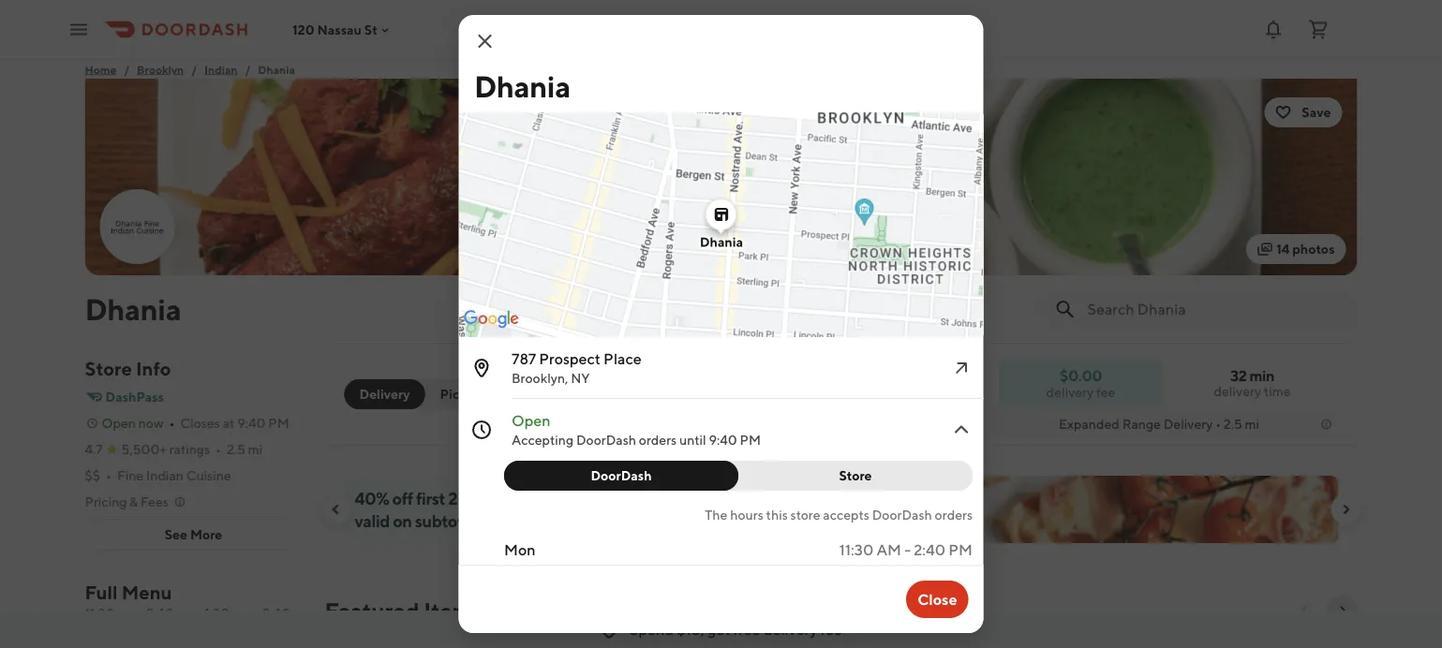 Task type: locate. For each thing, give the bounding box(es) containing it.
0 horizontal spatial delivery
[[359, 387, 410, 402]]

9:40 right 4:30
[[262, 606, 291, 621]]

2:40
[[914, 541, 945, 559], [146, 606, 174, 621]]

orders up $15
[[461, 488, 508, 508]]

expanded range delivery • 2.5 mi
[[1059, 417, 1260, 432]]

1 vertical spatial mi
[[248, 442, 263, 457]]

0 horizontal spatial orders
[[461, 488, 508, 508]]

9:40 right until
[[709, 433, 737, 448]]

0 horizontal spatial /
[[124, 63, 129, 76]]

2 horizontal spatial pm
[[948, 541, 972, 559]]

to
[[533, 488, 549, 508]]

2 vertical spatial pm
[[948, 541, 972, 559]]

delivery
[[1214, 384, 1262, 399], [1047, 384, 1094, 400], [764, 621, 818, 639]]

fee down the select promotional banner element
[[821, 621, 843, 639]]

1 vertical spatial 2.5
[[227, 442, 245, 457]]

store up accepts
[[839, 468, 872, 484]]

0 vertical spatial click item image
[[950, 357, 972, 380]]

dhania
[[258, 63, 295, 76], [474, 68, 570, 104], [700, 234, 743, 250], [700, 234, 743, 250], [85, 291, 181, 327]]

$15
[[486, 511, 512, 531]]

• right $$
[[106, 468, 111, 484]]

11:30 am - 2:40 pm
[[839, 541, 972, 559]]

subtotals
[[415, 511, 483, 531]]

2
[[448, 488, 458, 508]]

open down dashpass
[[102, 416, 136, 431]]

doordash up the with
[[590, 468, 651, 484]]

nassau
[[317, 22, 362, 37]]

2:40 right am
[[914, 541, 945, 559]]

0 horizontal spatial 2:40
[[146, 606, 174, 621]]

1 horizontal spatial off
[[582, 488, 603, 508]]

order methods option group
[[344, 380, 498, 410]]

1 horizontal spatial /
[[191, 63, 197, 76]]

open now
[[102, 416, 164, 431]]

1 horizontal spatial fee
[[1097, 384, 1116, 400]]

1 vertical spatial fee
[[821, 621, 843, 639]]

0 vertical spatial fee
[[1097, 384, 1116, 400]]

this
[[766, 508, 788, 523]]

11:30 left am
[[839, 541, 873, 559]]

40%
[[355, 488, 389, 508]]

orders left until
[[639, 433, 676, 448]]

0 vertical spatial 2:40
[[914, 541, 945, 559]]

open up accepting
[[511, 412, 550, 430]]

valid
[[355, 511, 390, 531]]

0 items, open order cart image
[[1307, 18, 1330, 41]]

1 vertical spatial pm
[[740, 433, 761, 448]]

2 vertical spatial 9:40
[[262, 606, 291, 621]]

14
[[1277, 241, 1290, 257]]

fee up expanded
[[1097, 384, 1116, 400]]

prospect
[[539, 350, 600, 368]]

pm right at
[[268, 416, 289, 431]]

pm left featured
[[293, 606, 312, 621]]

$15,
[[677, 621, 705, 639]]

store inside button
[[839, 468, 872, 484]]

orders
[[639, 433, 676, 448], [461, 488, 508, 508], [935, 508, 972, 523]]

0 vertical spatial next button of carousel image
[[1339, 502, 1354, 517]]

full
[[85, 582, 118, 604]]

click item image for doordash
[[950, 419, 972, 441]]

up
[[511, 488, 530, 508]]

off up on
[[392, 488, 413, 508]]

items
[[424, 597, 482, 624]]

pm up hour options option group
[[740, 433, 761, 448]]

14 photos
[[1277, 241, 1335, 257]]

free
[[733, 621, 761, 639]]

0 horizontal spatial -
[[138, 606, 144, 621]]

mi down 32 min delivery time
[[1245, 417, 1260, 432]]

get
[[708, 621, 730, 639]]

32
[[1231, 367, 1247, 385]]

5,500+ ratings •
[[121, 442, 221, 457]]

0 horizontal spatial fee
[[821, 621, 843, 639]]

1 horizontal spatial 2:40
[[914, 541, 945, 559]]

32 min delivery time
[[1214, 367, 1291, 399]]

1 vertical spatial click item image
[[950, 419, 972, 441]]

• right now in the bottom left of the page
[[169, 416, 175, 431]]

0 vertical spatial 9:40
[[237, 416, 266, 431]]

click item image
[[950, 357, 972, 380], [950, 419, 972, 441]]

see more
[[165, 527, 222, 543]]

1 vertical spatial 2:40
[[146, 606, 174, 621]]

2.5 down 32 min delivery time
[[1224, 417, 1243, 432]]

- right the am at the left
[[138, 606, 144, 621]]

0 vertical spatial 11:30
[[839, 541, 873, 559]]

min
[[1250, 367, 1275, 385]]

spend
[[630, 621, 674, 639]]

home / brooklyn / indian / dhania
[[85, 63, 295, 76]]

fee
[[1097, 384, 1116, 400], [821, 621, 843, 639]]

/ right the home
[[124, 63, 129, 76]]

order
[[566, 387, 602, 402]]

1 horizontal spatial pm
[[740, 433, 761, 448]]

delivery up expanded
[[1047, 384, 1094, 400]]

mi
[[1245, 417, 1260, 432], [248, 442, 263, 457]]

2 horizontal spatial /
[[245, 63, 251, 76]]

1 horizontal spatial store
[[839, 468, 872, 484]]

dhania image
[[85, 79, 1358, 276], [102, 191, 173, 262]]

orders up 11:30 am - 2:40 pm
[[935, 508, 972, 523]]

close dhania image
[[474, 30, 496, 52]]

11:30
[[839, 541, 873, 559], [85, 606, 115, 621]]

1 vertical spatial indian
[[146, 468, 184, 484]]

- right 4:30
[[254, 606, 260, 621]]

accepting
[[511, 433, 573, 448]]

2:40 down 'menu' at the left of the page
[[146, 606, 174, 621]]

2 horizontal spatial delivery
[[1214, 384, 1262, 399]]

0 vertical spatial delivery
[[359, 387, 410, 402]]

1 pm from the left
[[232, 606, 251, 621]]

1 vertical spatial 11:30
[[85, 606, 115, 621]]

see
[[165, 527, 187, 543]]

0 vertical spatial 2.5
[[1224, 417, 1243, 432]]

1 horizontal spatial open
[[511, 412, 550, 430]]

now
[[138, 416, 164, 431]]

$0.00 delivery fee
[[1047, 366, 1116, 400]]

delivery left the time
[[1214, 384, 1262, 399]]

first
[[416, 488, 445, 508]]

time
[[1264, 384, 1291, 399]]

doordash up doordash 'button'
[[576, 433, 636, 448]]

pm up close button
[[948, 541, 972, 559]]

$10
[[552, 488, 579, 508]]

- right am
[[904, 541, 911, 559]]

pm right 4:30
[[232, 606, 251, 621]]

delivery
[[359, 387, 410, 402], [1164, 417, 1213, 432]]

• down 32 min delivery time
[[1216, 417, 1221, 432]]

/ right indian link
[[245, 63, 251, 76]]

3 / from the left
[[245, 63, 251, 76]]

Delivery radio
[[344, 380, 425, 410]]

powered by google image
[[463, 310, 519, 329]]

2.5 down • closes at 9:40 pm at left bottom
[[227, 442, 245, 457]]

1 horizontal spatial orders
[[639, 433, 676, 448]]

full menu 11:30 am - 2:40 pm; 4:30 pm - 9:40 pm
[[85, 582, 312, 621]]

2 click item image from the top
[[950, 419, 972, 441]]

delivery right the "range"
[[1164, 417, 1213, 432]]

0 horizontal spatial indian
[[146, 468, 184, 484]]

1 vertical spatial doordash
[[590, 468, 651, 484]]

9:40 right at
[[237, 416, 266, 431]]

$$
[[85, 468, 100, 484]]

group order
[[524, 387, 602, 402]]

previous button of carousel image
[[1298, 604, 1313, 619]]

place
[[603, 350, 641, 368]]

am
[[117, 606, 136, 621]]

0 horizontal spatial open
[[102, 416, 136, 431]]

hours
[[730, 508, 763, 523]]

1 click item image from the top
[[950, 357, 972, 380]]

1 horizontal spatial pm
[[293, 606, 312, 621]]

/
[[124, 63, 129, 76], [191, 63, 197, 76], [245, 63, 251, 76]]

11:30 down full
[[85, 606, 115, 621]]

fee inside $0.00 delivery fee
[[1097, 384, 1116, 400]]

open menu image
[[67, 18, 90, 41]]

delivery left pickup option
[[359, 387, 410, 402]]

featured items heading
[[325, 596, 482, 626]]

open
[[511, 412, 550, 430], [102, 416, 136, 431]]

2 / from the left
[[191, 63, 197, 76]]

mi down • closes at 9:40 pm at left bottom
[[248, 442, 263, 457]]

1 horizontal spatial delivery
[[1047, 384, 1094, 400]]

doordash up 11:30 am - 2:40 pm
[[872, 508, 932, 523]]

/ left indian link
[[191, 63, 197, 76]]

$$ • fine indian cuisine
[[85, 468, 231, 484]]

0 horizontal spatial off
[[392, 488, 413, 508]]

- inside dhania dialog
[[904, 541, 911, 559]]

1 horizontal spatial 11:30
[[839, 541, 873, 559]]

indian right brooklyn
[[204, 63, 238, 76]]

0 vertical spatial doordash
[[576, 433, 636, 448]]

indian down the 5,500+ ratings • at the bottom of the page
[[146, 468, 184, 484]]

store up dashpass
[[85, 358, 132, 380]]

2.5
[[1224, 417, 1243, 432], [227, 442, 245, 457]]

0 vertical spatial mi
[[1245, 417, 1260, 432]]

off right $10
[[582, 488, 603, 508]]

0 vertical spatial store
[[85, 358, 132, 380]]

0 horizontal spatial pm
[[268, 416, 289, 431]]

0 horizontal spatial mi
[[248, 442, 263, 457]]

photos
[[1293, 241, 1335, 257]]

1 vertical spatial store
[[839, 468, 872, 484]]

at
[[223, 416, 235, 431]]

map region
[[275, 47, 995, 527]]

next button of carousel image
[[1339, 502, 1354, 517], [1335, 604, 1350, 619]]

store
[[85, 358, 132, 380], [839, 468, 872, 484]]

2 horizontal spatial -
[[904, 541, 911, 559]]

pm
[[232, 606, 251, 621], [293, 606, 312, 621]]

0 vertical spatial indian
[[204, 63, 238, 76]]

0 horizontal spatial 11:30
[[85, 606, 115, 621]]

0 horizontal spatial store
[[85, 358, 132, 380]]

1 horizontal spatial -
[[254, 606, 260, 621]]

0 vertical spatial pm
[[268, 416, 289, 431]]

1 vertical spatial 9:40
[[709, 433, 737, 448]]

0 horizontal spatial 2.5
[[227, 442, 245, 457]]

1 horizontal spatial 2.5
[[1224, 417, 1243, 432]]

indian
[[204, 63, 238, 76], [146, 468, 184, 484]]

delivery right the free
[[764, 621, 818, 639]]

delivery inside radio
[[359, 387, 410, 402]]

save
[[1302, 105, 1331, 120]]

doordash
[[576, 433, 636, 448], [590, 468, 651, 484], [872, 508, 932, 523]]

expanded
[[1059, 417, 1120, 432]]

1 horizontal spatial delivery
[[1164, 417, 1213, 432]]

40welcome,
[[642, 488, 756, 508]]

0 horizontal spatial pm
[[232, 606, 251, 621]]

hour options option group
[[504, 461, 972, 491]]

store for store
[[839, 468, 872, 484]]

open for open accepting doordash orders until 9:40 pm
[[511, 412, 550, 430]]

pm
[[268, 416, 289, 431], [740, 433, 761, 448], [948, 541, 972, 559]]

pricing
[[85, 494, 127, 510]]

open inside open accepting doordash orders until 9:40 pm
[[511, 412, 550, 430]]

more
[[190, 527, 222, 543]]

dashpass
[[105, 389, 164, 405]]



Task type: vqa. For each thing, say whether or not it's contained in the screenshot.
second the Click Item icon
yes



Task type: describe. For each thing, give the bounding box(es) containing it.
pricing & fees button
[[85, 493, 187, 512]]

menu
[[122, 582, 172, 604]]

group
[[524, 387, 563, 402]]

9:40 inside open accepting doordash orders until 9:40 pm
[[709, 433, 737, 448]]

pm for • closes at 9:40 pm
[[268, 416, 289, 431]]

cuisine
[[186, 468, 231, 484]]

home link
[[85, 60, 116, 79]]

2 vertical spatial doordash
[[872, 508, 932, 523]]

fees
[[141, 494, 169, 510]]

11:30 inside dhania dialog
[[839, 541, 873, 559]]

1 vertical spatial next button of carousel image
[[1335, 604, 1350, 619]]

0 horizontal spatial delivery
[[764, 621, 818, 639]]

• left '2.5 mi'
[[216, 442, 221, 457]]

the hours this store accepts doordash orders
[[705, 508, 972, 523]]

brooklyn,
[[511, 371, 568, 386]]

orders inside 40% off first 2 orders up to $10 off with 40welcome, valid on subtotals $15
[[461, 488, 508, 508]]

1 off from the left
[[392, 488, 413, 508]]

• closes at 9:40 pm
[[169, 416, 289, 431]]

store info
[[85, 358, 171, 380]]

5,500+
[[121, 442, 167, 457]]

2:40 inside full menu 11:30 am - 2:40 pm; 4:30 pm - 9:40 pm
[[146, 606, 174, 621]]

2.5 mi
[[227, 442, 263, 457]]

am
[[876, 541, 901, 559]]

Pickup radio
[[414, 380, 498, 410]]

pm inside open accepting doordash orders until 9:40 pm
[[740, 433, 761, 448]]

120
[[292, 22, 315, 37]]

delivery inside 32 min delivery time
[[1214, 384, 1262, 399]]

featured
[[325, 597, 419, 624]]

open accepting doordash orders until 9:40 pm
[[511, 412, 761, 448]]

select promotional banner element
[[800, 544, 882, 577]]

4.7
[[85, 442, 103, 457]]

787 prospect place brooklyn, ny
[[511, 350, 641, 386]]

group order button
[[513, 380, 614, 410]]

Store button
[[727, 461, 972, 491]]

notification bell image
[[1262, 18, 1285, 41]]

doordash inside open accepting doordash orders until 9:40 pm
[[576, 433, 636, 448]]

the
[[705, 508, 727, 523]]

1 horizontal spatial indian
[[204, 63, 238, 76]]

pickup
[[440, 387, 483, 402]]

pricing & fees
[[85, 494, 169, 510]]

range
[[1122, 417, 1161, 432]]

ratings
[[169, 442, 210, 457]]

spend $15, get free delivery fee
[[630, 621, 843, 639]]

1 / from the left
[[124, 63, 129, 76]]

dhania dialog
[[275, 15, 995, 649]]

14 photos button
[[1247, 234, 1346, 264]]

store
[[790, 508, 820, 523]]

save button
[[1265, 97, 1343, 127]]

info
[[136, 358, 171, 380]]

pm for 11:30 am - 2:40 pm
[[948, 541, 972, 559]]

featured items
[[325, 597, 482, 624]]

close button
[[906, 581, 969, 619]]

click item image for place
[[950, 357, 972, 380]]

&
[[129, 494, 138, 510]]

$0.00
[[1060, 366, 1102, 384]]

doordash inside 'button'
[[590, 468, 651, 484]]

fine
[[117, 468, 144, 484]]

open for open now
[[102, 416, 136, 431]]

9:40 inside full menu 11:30 am - 2:40 pm; 4:30 pm - 9:40 pm
[[262, 606, 291, 621]]

delivery inside $0.00 delivery fee
[[1047, 384, 1094, 400]]

mon
[[504, 541, 535, 559]]

2 off from the left
[[582, 488, 603, 508]]

home
[[85, 63, 116, 76]]

4:30
[[202, 606, 230, 621]]

11:30 inside full menu 11:30 am - 2:40 pm; 4:30 pm - 9:40 pm
[[85, 606, 115, 621]]

pm;
[[177, 606, 199, 621]]

with
[[606, 488, 639, 508]]

store for store info
[[85, 358, 132, 380]]

orders inside open accepting doordash orders until 9:40 pm
[[639, 433, 676, 448]]

ny
[[571, 371, 590, 386]]

brooklyn
[[137, 63, 184, 76]]

expanded range delivery • 2.5 mi image
[[1319, 417, 1334, 432]]

st
[[364, 22, 378, 37]]

until
[[679, 433, 706, 448]]

previous button of carousel image
[[329, 502, 343, 517]]

Item Search search field
[[1088, 299, 1343, 320]]

1 horizontal spatial mi
[[1245, 417, 1260, 432]]

indian link
[[204, 60, 238, 79]]

787
[[511, 350, 536, 368]]

120 nassau st button
[[292, 22, 393, 37]]

40% off first 2 orders up to $10 off with 40welcome, valid on subtotals $15
[[355, 488, 756, 531]]

120 nassau st
[[292, 22, 378, 37]]

see more button
[[86, 520, 301, 550]]

2:40 inside dhania dialog
[[914, 541, 945, 559]]

accepts
[[823, 508, 869, 523]]

2 pm from the left
[[293, 606, 312, 621]]

closes
[[180, 416, 220, 431]]

brooklyn link
[[137, 60, 184, 79]]

DoorDash button
[[504, 461, 738, 491]]

close
[[918, 591, 957, 609]]

2 horizontal spatial orders
[[935, 508, 972, 523]]

1 vertical spatial delivery
[[1164, 417, 1213, 432]]



